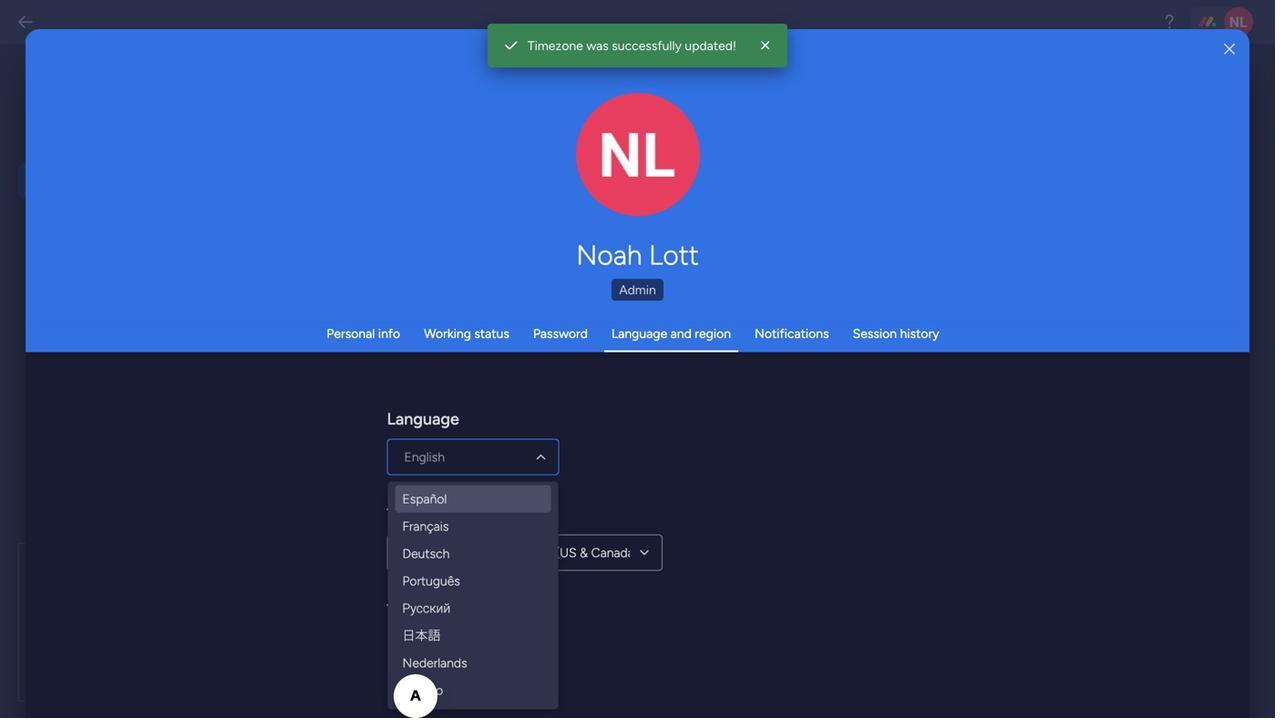 Task type: locate. For each thing, give the bounding box(es) containing it.
0 horizontal spatial &
[[556, 650, 565, 666]]

1 vertical spatial time
[[387, 601, 423, 620]]

0 vertical spatial export
[[303, 501, 368, 527]]

and left region
[[671, 326, 692, 341]]

a
[[521, 547, 530, 567], [459, 598, 465, 613], [637, 650, 643, 666]]

or right view
[[498, 336, 510, 351]]

language
[[612, 326, 668, 341], [387, 409, 459, 429]]

1 vertical spatial file
[[491, 598, 508, 613]]

1 horizontal spatial language
[[612, 326, 668, 341]]

close image
[[757, 36, 775, 55], [1224, 43, 1235, 56]]

1 vertical spatial will
[[349, 598, 368, 613]]

or
[[396, 298, 408, 313], [498, 336, 510, 351]]

admin
[[619, 282, 656, 298]]

files right any
[[563, 598, 586, 613]]

whole
[[392, 547, 436, 567]]

of right day
[[422, 158, 434, 174]]

account's
[[357, 579, 412, 594]]

it
[[348, 336, 356, 351]]

change inside change the first day of the week in the all date related places in the system (date picker, timeline, etc..)
[[303, 158, 347, 174]]

account up the (including at bottom left
[[440, 547, 500, 567]]

you
[[589, 598, 610, 613]]

0 horizontal spatial a
[[459, 598, 465, 613]]

1 horizontal spatial or
[[498, 336, 510, 351]]

1 vertical spatial export
[[303, 547, 351, 567]]

all
[[303, 579, 317, 594]]

0 horizontal spatial timezone
[[387, 505, 459, 525]]

may
[[609, 317, 633, 332]]

work schedule
[[488, 87, 591, 106]]

0 horizontal spatial close image
[[757, 36, 775, 55]]

was
[[587, 38, 609, 53]]

account
[[373, 501, 454, 527], [440, 547, 500, 567]]

export
[[303, 501, 368, 527], [303, 547, 351, 567]]

noah lott
[[576, 239, 699, 272]]

will
[[329, 317, 348, 332], [349, 598, 368, 613]]

export account data
[[303, 501, 503, 527]]

0 vertical spatial file
[[559, 547, 582, 567]]

hours right 24
[[434, 660, 471, 677]]

and down on
[[551, 317, 573, 332]]

to right not
[[434, 298, 446, 313]]

will left set
[[329, 317, 348, 332]]

1 horizontal spatial close image
[[1224, 43, 1235, 56]]

or left not
[[396, 298, 408, 313]]

1 horizontal spatial timezone
[[528, 38, 583, 53]]

to down 12 hours
[[453, 650, 466, 666]]

in right have
[[333, 617, 343, 632]]

a inside all of the account's boards (including shareable and private boards) will be packed into a zip file with any files you might have in those boards.
[[459, 598, 465, 613]]

1 vertical spatial files
[[373, 650, 396, 666]]

files right 'exclude'
[[373, 650, 396, 666]]

1 vertical spatial &
[[556, 650, 565, 666]]

0 horizontal spatial weekends
[[365, 359, 423, 375]]

personal info link
[[327, 326, 400, 341]]

0 horizontal spatial of
[[320, 579, 332, 594]]

presentation
[[437, 317, 510, 332]]

0 vertical spatial files
[[563, 598, 586, 613]]

account up (gmt-
[[373, 501, 454, 527]]

português
[[403, 573, 460, 589]]

weekends
[[496, 298, 553, 313], [365, 359, 423, 375]]

language for language
[[387, 409, 459, 429]]

of inside change the first day of the week in the all date related places in the system (date picker, timeline, etc..)
[[422, 158, 434, 174]]

1 horizontal spatial will
[[349, 598, 368, 613]]

time right be
[[387, 601, 423, 620]]

change inside 'change profile picture'
[[600, 164, 640, 179]]

1 vertical spatial hours
[[434, 660, 471, 677]]

will up those
[[349, 598, 368, 613]]

decide
[[303, 298, 343, 313]]

(including
[[457, 579, 513, 594]]

& left updates
[[556, 650, 565, 666]]

0 vertical spatial weekends
[[496, 298, 553, 313]]

0 vertical spatial timezone
[[528, 38, 583, 53]]

attached
[[399, 650, 450, 666]]

the right on
[[574, 298, 593, 313]]

1 vertical spatial of
[[320, 579, 332, 594]]

session
[[853, 326, 897, 341]]

0 horizontal spatial files
[[373, 650, 396, 666]]

status
[[474, 326, 510, 341]]

will inside all of the account's boards (including shareable and private boards) will be packed into a zip file with any files you might have in those boards.
[[349, 598, 368, 613]]

to
[[434, 298, 446, 313], [453, 650, 466, 666]]

0 vertical spatial or
[[396, 298, 408, 313]]

1 vertical spatial timezone
[[387, 505, 459, 525]]

1 horizontal spatial weekends
[[496, 298, 553, 313]]

boards.
[[381, 617, 423, 632]]

timezone left was
[[528, 38, 583, 53]]

change the first day of the week in the all date related places in the system (date picker, timeline, etc..)
[[303, 158, 665, 193]]

0 vertical spatial of
[[422, 158, 434, 174]]

1 horizontal spatial a
[[521, 547, 530, 567]]

1 horizontal spatial to
[[453, 650, 466, 666]]

hours
[[431, 632, 468, 649], [434, 660, 471, 677]]

data
[[460, 501, 503, 527]]

export your whole account in a zip file (.zip)
[[303, 547, 622, 567]]

1 horizontal spatial file
[[559, 547, 582, 567]]

timezone up (gmt-
[[387, 505, 459, 525]]

and up you
[[576, 579, 597, 594]]

0 horizontal spatial change
[[303, 158, 347, 174]]

change profile picture
[[600, 164, 677, 194]]

decide whether or not to present weekends on the timeline. this will set the default presentation mode, and users may change it from each timeline view or widget.
[[303, 298, 644, 351]]

in
[[492, 158, 503, 174], [655, 158, 665, 174], [504, 547, 517, 567], [333, 617, 343, 632]]

1 vertical spatial language
[[387, 409, 459, 429]]

español
[[403, 491, 447, 507]]

1 horizontal spatial and
[[576, 579, 597, 594]]

1 horizontal spatial change
[[600, 164, 640, 179]]

the left system
[[303, 177, 322, 193]]

1 vertical spatial weekends
[[365, 359, 423, 375]]

and
[[551, 317, 573, 332], [671, 326, 692, 341], [576, 579, 597, 594]]

have
[[303, 617, 330, 632]]

working
[[424, 326, 471, 341]]

0 vertical spatial hours
[[431, 632, 468, 649]]

hours for 12 hours
[[431, 632, 468, 649]]

shareable
[[517, 579, 573, 594]]

1 vertical spatial to
[[453, 650, 466, 666]]

time left (us on the bottom left of the page
[[525, 545, 552, 561]]

08:00)
[[441, 545, 481, 561]]

info
[[378, 326, 400, 341]]

timezone for timezone
[[387, 505, 459, 525]]

language down timeline.
[[612, 326, 668, 341]]

&
[[580, 545, 588, 561], [556, 650, 565, 666]]

0 vertical spatial will
[[329, 317, 348, 332]]

(date
[[369, 177, 399, 193]]

etc..)
[[495, 177, 523, 193]]

the left the week
[[437, 158, 456, 174]]

boards)
[[303, 598, 346, 613]]

format
[[427, 601, 477, 620]]

0 vertical spatial language
[[612, 326, 668, 341]]

weekends up mode,
[[496, 298, 553, 313]]

of
[[422, 158, 434, 174], [320, 579, 332, 594]]

change up system
[[303, 158, 347, 174]]

1 vertical spatial or
[[498, 336, 510, 351]]

2 export from the top
[[303, 547, 351, 567]]

hours up nederlands at bottom left
[[431, 632, 468, 649]]

into
[[433, 598, 456, 613]]

columns
[[505, 650, 553, 666]]

noah lott button
[[387, 239, 888, 272]]

0 vertical spatial a
[[521, 547, 530, 567]]

1 horizontal spatial of
[[422, 158, 434, 174]]

mode,
[[513, 317, 548, 332]]

timezone inside alert
[[528, 38, 583, 53]]

2 vertical spatial a
[[637, 650, 643, 666]]

0 horizontal spatial to
[[434, 298, 446, 313]]

language up english
[[387, 409, 459, 429]]

weekends down each
[[365, 359, 423, 375]]

1 vertical spatial a
[[459, 598, 465, 613]]

schedule
[[528, 87, 591, 106]]

close image down noah lott image at the right top
[[1224, 43, 1235, 56]]

0 horizontal spatial file
[[491, 598, 508, 613]]

1 export from the top
[[303, 501, 368, 527]]

close image right updated!
[[757, 36, 775, 55]]

0 horizontal spatial language
[[387, 409, 459, 429]]

those
[[346, 617, 378, 632]]

2 horizontal spatial and
[[671, 326, 692, 341]]

0 horizontal spatial or
[[396, 298, 408, 313]]

timezone for timezone was successfully updated!
[[528, 38, 583, 53]]

0 horizontal spatial will
[[329, 317, 348, 332]]

of right all
[[320, 579, 332, 594]]

exclude files attached to board columns & updates for a faster export
[[325, 650, 720, 666]]

files
[[563, 598, 586, 613], [373, 650, 396, 666]]

0 horizontal spatial and
[[551, 317, 573, 332]]

learn
[[411, 691, 445, 708]]

export up your
[[303, 501, 368, 527]]

system
[[325, 177, 366, 193]]

0 vertical spatial &
[[580, 545, 588, 561]]

close image inside timezone was successfully updated! alert
[[757, 36, 775, 55]]

boards
[[415, 579, 454, 594]]

notifications link
[[755, 326, 829, 341]]

your
[[355, 547, 388, 567]]

api
[[68, 331, 93, 351]]

packed
[[389, 598, 430, 613]]

0 vertical spatial to
[[434, 298, 446, 313]]

picture
[[620, 180, 657, 194]]

0 vertical spatial time
[[525, 545, 552, 561]]

the up boards)
[[335, 579, 354, 594]]

export for export your whole account in a zip file (.zip)
[[303, 547, 351, 567]]

export up all
[[303, 547, 351, 567]]

& right (us on the bottom left of the page
[[580, 545, 588, 561]]

and inside all of the account's boards (including shareable and private boards) will be packed into a zip file with any files you might have in those boards.
[[576, 579, 597, 594]]

1 horizontal spatial files
[[563, 598, 586, 613]]

export for export account data
[[303, 501, 368, 527]]

faster
[[646, 650, 680, 666]]

12 hours
[[414, 632, 468, 649]]

change up picture
[[600, 164, 640, 179]]



Task type: vqa. For each thing, say whether or not it's contained in the screenshot.
Inbox icon in the top right of the page
no



Task type: describe. For each thing, give the bounding box(es) containing it.
history
[[900, 326, 940, 341]]

24 hours button
[[414, 658, 510, 679]]

to inside 'decide whether or not to present weekends on the timeline. this will set the default presentation mode, and users may change it from each timeline view or widget.'
[[434, 298, 446, 313]]

updated!
[[685, 38, 737, 53]]

in inside all of the account's boards (including shareable and private boards) will be packed into a zip file with any files you might have in those boards.
[[333, 617, 343, 632]]

working status
[[424, 326, 510, 341]]

日本語
[[403, 628, 441, 644]]

timeline.
[[596, 298, 644, 313]]

language for language and region
[[612, 326, 668, 341]]

back to workspace image
[[16, 13, 35, 31]]

show
[[330, 359, 362, 375]]

week
[[459, 158, 489, 174]]

2 horizontal spatial a
[[637, 650, 643, 666]]

be
[[371, 598, 386, 613]]

canada)
[[591, 545, 639, 561]]

help image
[[1161, 13, 1179, 31]]

24
[[414, 660, 431, 677]]

(gmt-08:00) pacific time (us & canada)
[[404, 545, 639, 561]]

export
[[683, 650, 720, 666]]

the up the from
[[372, 317, 390, 332]]

noah
[[576, 239, 642, 272]]

show weekends
[[330, 359, 423, 375]]

français
[[403, 519, 449, 534]]

from
[[359, 336, 386, 351]]

day
[[398, 158, 419, 174]]

zip
[[468, 598, 487, 613]]

english
[[404, 449, 445, 465]]

the inside all of the account's boards (including shareable and private boards) will be packed into a zip file with any files you might have in those boards.
[[335, 579, 354, 594]]

profile
[[643, 164, 677, 179]]

timezone was successfully updated!
[[528, 38, 737, 53]]

change for change profile picture
[[600, 164, 640, 179]]

exclude
[[325, 650, 369, 666]]

all
[[528, 158, 540, 174]]

nederlands
[[403, 656, 467, 671]]

each
[[389, 336, 417, 351]]

in left zip
[[504, 547, 517, 567]]

for
[[617, 650, 634, 666]]

pacific
[[484, 545, 522, 561]]

in up etc..)
[[492, 158, 503, 174]]

time format
[[387, 601, 477, 620]]

private
[[601, 579, 640, 594]]

change profile picture button
[[576, 93, 700, 217]]

file inside all of the account's boards (including shareable and private boards) will be packed into a zip file with any files you might have in those boards.
[[491, 598, 508, 613]]

in right places at the top of the page
[[655, 158, 665, 174]]

region
[[695, 326, 731, 341]]

any
[[539, 598, 560, 613]]

lott
[[649, 239, 699, 272]]

picker,
[[402, 177, 440, 193]]

weekends inside 'decide whether or not to present weekends on the timeline. this will set the default presentation mode, and users may change it from each timeline view or widget.'
[[496, 298, 553, 313]]

12 hours button
[[414, 630, 531, 651]]

24 hours
[[414, 660, 471, 677]]

all of the account's boards (including shareable and private boards) will be packed into a zip file with any files you might have in those boards.
[[303, 579, 647, 632]]

the up system
[[350, 158, 369, 174]]

not
[[411, 298, 431, 313]]

русский
[[403, 601, 451, 616]]

language and region link
[[612, 326, 731, 341]]

hours for 24 hours
[[434, 660, 471, 677]]

0 horizontal spatial time
[[387, 601, 423, 620]]

set
[[351, 317, 368, 332]]

might
[[613, 598, 647, 613]]

learn more
[[411, 691, 480, 708]]

session history
[[853, 326, 940, 341]]

and inside 'decide whether or not to present weekends on the timeline. this will set the default presentation mode, and users may change it from each timeline view or widget.'
[[551, 317, 573, 332]]

timeline,
[[443, 177, 492, 193]]

learn more link
[[411, 690, 480, 710]]

default
[[394, 317, 434, 332]]

session history link
[[853, 326, 940, 341]]

date
[[543, 158, 569, 174]]

will inside 'decide whether or not to present weekends on the timeline. this will set the default presentation mode, and users may change it from each timeline view or widget.'
[[329, 317, 348, 332]]

api button
[[18, 323, 230, 359]]

working status link
[[424, 326, 510, 341]]

with
[[511, 598, 536, 613]]

noah lott image
[[1224, 7, 1254, 36]]

of inside all of the account's boards (including shareable and private boards) will be packed into a zip file with any files you might have in those boards.
[[320, 579, 332, 594]]

1 horizontal spatial time
[[525, 545, 552, 561]]

v2 export image
[[368, 692, 382, 707]]

change for change the first day of the week in the all date related places in the system (date picker, timeline, etc..)
[[303, 158, 347, 174]]

successfully
[[612, 38, 682, 53]]

present
[[449, 298, 493, 313]]

view
[[469, 336, 495, 351]]

notifications
[[755, 326, 829, 341]]

timezone was successfully updated! alert
[[488, 24, 788, 67]]

more
[[449, 691, 480, 708]]

work
[[488, 87, 524, 106]]

users
[[576, 317, 606, 332]]

files inside all of the account's boards (including shareable and private boards) will be packed into a zip file with any files you might have in those boards.
[[563, 598, 586, 613]]

on
[[556, 298, 571, 313]]

0 vertical spatial account
[[373, 501, 454, 527]]

widget.
[[513, 336, 555, 351]]

1 vertical spatial account
[[440, 547, 500, 567]]

whether
[[346, 298, 393, 313]]

the left all
[[506, 158, 525, 174]]

1 horizontal spatial &
[[580, 545, 588, 561]]

places
[[615, 158, 652, 174]]

beta
[[606, 89, 632, 105]]

related
[[572, 158, 612, 174]]

first
[[372, 158, 395, 174]]

12
[[414, 632, 428, 649]]

password
[[533, 326, 588, 341]]



